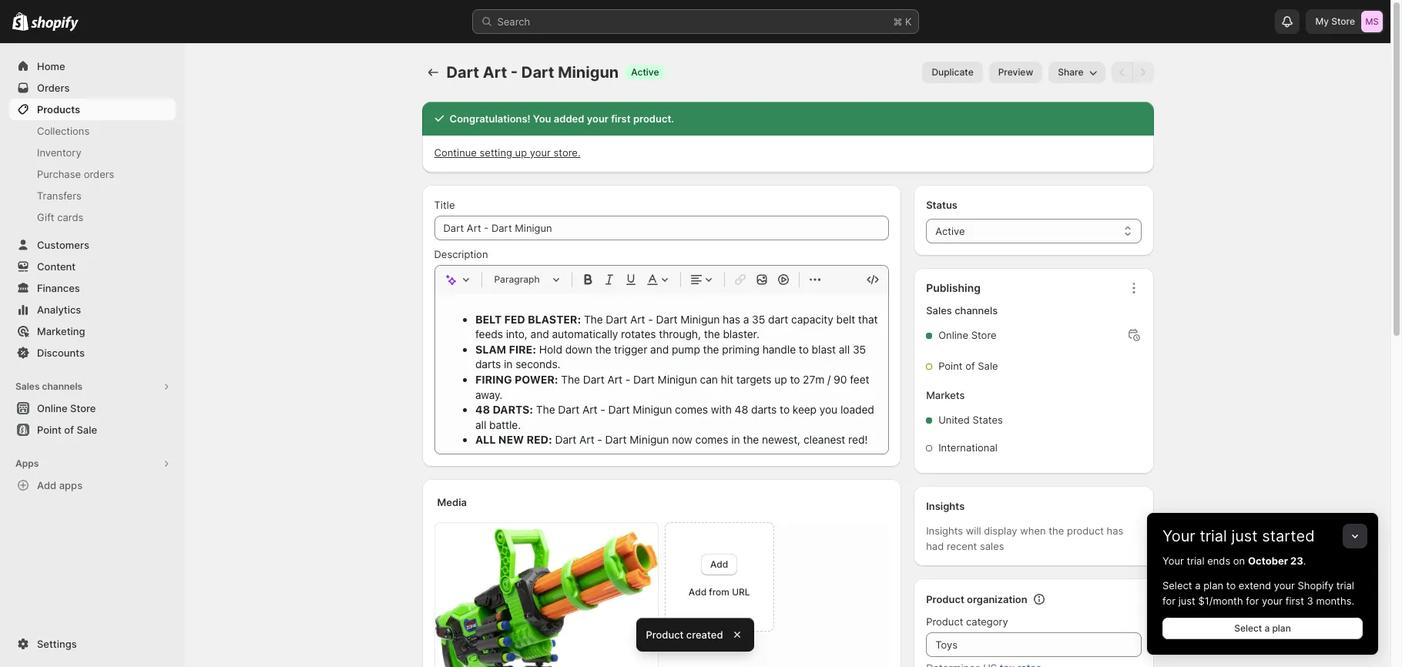 Task type: describe. For each thing, give the bounding box(es) containing it.
point of sale button
[[0, 419, 185, 441]]

0 vertical spatial sales
[[926, 304, 952, 317]]

0 vertical spatial sale
[[978, 360, 998, 372]]

product for product category
[[926, 616, 963, 628]]

settings link
[[9, 633, 176, 655]]

trial for ends
[[1187, 555, 1205, 567]]

online store inside online store link
[[37, 402, 96, 415]]

your for your trial ends on october 23 .
[[1163, 555, 1184, 567]]

select for select a plan to extend your shopify trial for just $1/month for your first 3 months.
[[1163, 579, 1192, 592]]

october
[[1248, 555, 1288, 567]]

when
[[1020, 525, 1046, 537]]

art
[[483, 63, 507, 82]]

1 dart from the left
[[447, 63, 479, 82]]

apps button
[[9, 453, 176, 475]]

sales channels button
[[9, 376, 176, 398]]

purchase
[[37, 168, 81, 180]]

share
[[1058, 66, 1084, 78]]

duplicate
[[932, 66, 974, 78]]

content link
[[9, 256, 176, 277]]

my
[[1316, 15, 1329, 27]]

your trial just started button
[[1147, 513, 1378, 546]]

purchase orders
[[37, 168, 114, 180]]

united states
[[939, 414, 1003, 426]]

category
[[966, 616, 1009, 628]]

1 horizontal spatial shopify image
[[31, 16, 79, 31]]

my store
[[1316, 15, 1355, 27]]

store inside button
[[70, 402, 96, 415]]

add for add from url
[[689, 586, 707, 598]]

finances
[[37, 282, 80, 294]]

paragraph button
[[488, 270, 565, 289]]

2 dart from the left
[[522, 63, 554, 82]]

started
[[1262, 527, 1315, 546]]

discounts link
[[9, 342, 176, 364]]

to
[[1226, 579, 1236, 592]]

inventory
[[37, 146, 81, 159]]

status
[[926, 199, 958, 211]]

select a plan link
[[1163, 618, 1363, 640]]

apps
[[59, 479, 83, 492]]

add apps
[[37, 479, 83, 492]]

from
[[709, 586, 730, 598]]

.
[[1304, 555, 1306, 567]]

next image
[[1135, 65, 1151, 80]]

insights for insights
[[926, 500, 965, 512]]

add from url button
[[689, 586, 750, 598]]

transfers link
[[9, 185, 176, 207]]

point inside button
[[37, 424, 62, 436]]

1 horizontal spatial store
[[971, 329, 997, 341]]

active for dart art - dart minigun
[[631, 66, 659, 78]]

product created
[[646, 629, 723, 641]]

analytics
[[37, 304, 81, 316]]

of inside button
[[64, 424, 74, 436]]

2 for from the left
[[1246, 595, 1259, 607]]

sales channels inside button
[[15, 381, 83, 392]]

0 horizontal spatial first
[[611, 112, 631, 125]]

⌘ k
[[893, 15, 912, 28]]

preview
[[998, 66, 1034, 78]]

add apps button
[[9, 475, 176, 496]]

0 vertical spatial sales channels
[[926, 304, 998, 317]]

product organization
[[926, 593, 1028, 606]]

0 vertical spatial of
[[966, 360, 975, 372]]

1 horizontal spatial online store
[[939, 329, 997, 341]]

23
[[1291, 555, 1304, 567]]

a for select a plan to extend your shopify trial for just $1/month for your first 3 months.
[[1195, 579, 1201, 592]]

3
[[1307, 595, 1314, 607]]

sales inside button
[[15, 381, 40, 392]]

months.
[[1316, 595, 1355, 607]]

orders
[[37, 82, 70, 94]]

states
[[973, 414, 1003, 426]]

display
[[984, 525, 1017, 537]]

markets
[[926, 389, 965, 401]]

online store link
[[9, 398, 176, 419]]

on
[[1234, 555, 1245, 567]]

shopify
[[1298, 579, 1334, 592]]

your trial just started
[[1163, 527, 1315, 546]]

congratulations!
[[450, 112, 531, 125]]

share button
[[1049, 62, 1105, 83]]

add button
[[701, 554, 738, 575]]

transfers
[[37, 190, 82, 202]]

preview button
[[989, 62, 1043, 83]]

international
[[939, 442, 998, 454]]

settings
[[37, 638, 77, 650]]

marketing link
[[9, 321, 176, 342]]

0 vertical spatial point
[[939, 360, 963, 372]]

1 for from the left
[[1163, 595, 1176, 607]]

publishing
[[926, 281, 981, 294]]

select a plan
[[1235, 623, 1291, 634]]

1 horizontal spatial point of sale
[[939, 360, 998, 372]]

previous image
[[1115, 65, 1130, 80]]

your right added
[[587, 112, 609, 125]]

inventory link
[[9, 142, 176, 163]]

will
[[966, 525, 981, 537]]

has
[[1107, 525, 1124, 537]]

insights will display when the product has had recent sales
[[926, 525, 1124, 552]]

collections
[[37, 125, 90, 137]]

setting
[[480, 146, 512, 159]]

product
[[1067, 525, 1104, 537]]

Product category text field
[[926, 633, 1142, 657]]

title
[[434, 199, 455, 211]]

collections link
[[9, 120, 176, 142]]

⌘
[[893, 15, 903, 28]]



Task type: vqa. For each thing, say whether or not it's contained in the screenshot.
Customize your online store "GROUP"
no



Task type: locate. For each thing, give the bounding box(es) containing it.
0 horizontal spatial sale
[[77, 424, 97, 436]]

0 vertical spatial product
[[926, 593, 965, 606]]

2 vertical spatial add
[[689, 586, 707, 598]]

a inside 'select a plan to extend your shopify trial for just $1/month for your first 3 months.'
[[1195, 579, 1201, 592]]

orders link
[[9, 77, 176, 99]]

your
[[1163, 527, 1196, 546], [1163, 555, 1184, 567]]

1 vertical spatial active
[[936, 225, 965, 237]]

gift cards link
[[9, 207, 176, 228]]

just up on
[[1232, 527, 1258, 546]]

insights
[[926, 500, 965, 512], [926, 525, 963, 537]]

1 vertical spatial online store
[[37, 402, 96, 415]]

point up markets
[[939, 360, 963, 372]]

0 horizontal spatial store
[[70, 402, 96, 415]]

sale
[[978, 360, 998, 372], [77, 424, 97, 436]]

plan for select a plan
[[1272, 623, 1291, 634]]

online store up point of sale button
[[37, 402, 96, 415]]

1 vertical spatial sales
[[15, 381, 40, 392]]

media
[[437, 496, 467, 509]]

store
[[1332, 15, 1355, 27], [971, 329, 997, 341], [70, 402, 96, 415]]

0 vertical spatial plan
[[1204, 579, 1224, 592]]

your inside dropdown button
[[1163, 527, 1196, 546]]

1 horizontal spatial a
[[1265, 623, 1270, 634]]

store.
[[554, 146, 581, 159]]

shopify image
[[12, 12, 29, 31], [31, 16, 79, 31]]

2 your from the top
[[1163, 555, 1184, 567]]

plan for select a plan to extend your shopify trial for just $1/month for your first 3 months.
[[1204, 579, 1224, 592]]

online store down "publishing"
[[939, 329, 997, 341]]

1 horizontal spatial sales
[[926, 304, 952, 317]]

0 vertical spatial your
[[1163, 527, 1196, 546]]

your down the 23
[[1274, 579, 1295, 592]]

trial inside your trial just started dropdown button
[[1200, 527, 1227, 546]]

your for your trial just started
[[1163, 527, 1196, 546]]

trial inside 'select a plan to extend your shopify trial for just $1/month for your first 3 months.'
[[1337, 579, 1355, 592]]

of up united states
[[966, 360, 975, 372]]

your trial just started element
[[1147, 553, 1378, 655]]

k
[[905, 15, 912, 28]]

1 vertical spatial point of sale
[[37, 424, 97, 436]]

2 insights from the top
[[926, 525, 963, 537]]

1 vertical spatial product
[[926, 616, 963, 628]]

1 horizontal spatial active
[[936, 225, 965, 237]]

just
[[1232, 527, 1258, 546], [1179, 595, 1196, 607]]

1 vertical spatial your
[[1163, 555, 1184, 567]]

0 vertical spatial online
[[939, 329, 969, 341]]

1 horizontal spatial select
[[1235, 623, 1262, 634]]

plan up $1/month
[[1204, 579, 1224, 592]]

gift cards
[[37, 211, 83, 223]]

online store
[[939, 329, 997, 341], [37, 402, 96, 415]]

0 horizontal spatial sales
[[15, 381, 40, 392]]

discounts
[[37, 347, 85, 359]]

plan inside 'select a plan to extend your shopify trial for just $1/month for your first 3 months.'
[[1204, 579, 1224, 592]]

1 horizontal spatial point
[[939, 360, 963, 372]]

select a plan to extend your shopify trial for just $1/month for your first 3 months.
[[1163, 579, 1355, 607]]

dart right -
[[522, 63, 554, 82]]

1 horizontal spatial plan
[[1272, 623, 1291, 634]]

0 horizontal spatial dart
[[447, 63, 479, 82]]

apps
[[15, 458, 39, 469]]

active
[[631, 66, 659, 78], [936, 225, 965, 237]]

had
[[926, 540, 944, 552]]

paragraph
[[494, 274, 540, 285]]

created
[[686, 629, 723, 641]]

point
[[939, 360, 963, 372], [37, 424, 62, 436]]

1 vertical spatial of
[[64, 424, 74, 436]]

0 vertical spatial store
[[1332, 15, 1355, 27]]

gift
[[37, 211, 54, 223]]

sales channels down "publishing"
[[926, 304, 998, 317]]

your right up
[[530, 146, 551, 159]]

active for status
[[936, 225, 965, 237]]

continue
[[434, 146, 477, 159]]

select for select a plan
[[1235, 623, 1262, 634]]

0 vertical spatial first
[[611, 112, 631, 125]]

the
[[1049, 525, 1064, 537]]

for down extend
[[1246, 595, 1259, 607]]

1 horizontal spatial first
[[1286, 595, 1304, 607]]

0 horizontal spatial just
[[1179, 595, 1196, 607]]

just left $1/month
[[1179, 595, 1196, 607]]

sales down discounts
[[15, 381, 40, 392]]

select left to
[[1163, 579, 1192, 592]]

0 horizontal spatial channels
[[42, 381, 83, 392]]

recent
[[947, 540, 977, 552]]

0 horizontal spatial point of sale
[[37, 424, 97, 436]]

0 vertical spatial online store
[[939, 329, 997, 341]]

extend
[[1239, 579, 1271, 592]]

your up your trial ends on october 23 .
[[1163, 527, 1196, 546]]

online inside button
[[37, 402, 68, 415]]

1 vertical spatial store
[[971, 329, 997, 341]]

point of sale link
[[9, 419, 176, 441]]

select inside 'select a plan to extend your shopify trial for just $1/month for your first 3 months.'
[[1163, 579, 1192, 592]]

0 horizontal spatial shopify image
[[12, 12, 29, 31]]

trial for just
[[1200, 527, 1227, 546]]

active down status
[[936, 225, 965, 237]]

1 vertical spatial online
[[37, 402, 68, 415]]

2 vertical spatial product
[[646, 629, 684, 641]]

minigun
[[558, 63, 619, 82]]

sales channels down discounts
[[15, 381, 83, 392]]

just inside 'select a plan to extend your shopify trial for just $1/month for your first 3 months.'
[[1179, 595, 1196, 607]]

of down online store button
[[64, 424, 74, 436]]

-
[[511, 63, 518, 82]]

customers
[[37, 239, 89, 251]]

0 vertical spatial add
[[37, 479, 56, 492]]

1 insights from the top
[[926, 500, 965, 512]]

your trial ends on october 23 .
[[1163, 555, 1306, 567]]

a
[[1195, 579, 1201, 592], [1265, 623, 1270, 634]]

analytics link
[[9, 299, 176, 321]]

0 horizontal spatial of
[[64, 424, 74, 436]]

first left product.
[[611, 112, 631, 125]]

up
[[515, 146, 527, 159]]

dart
[[447, 63, 479, 82], [522, 63, 554, 82]]

0 horizontal spatial online store
[[37, 402, 96, 415]]

search
[[497, 15, 530, 28]]

1 horizontal spatial add
[[689, 586, 707, 598]]

point of sale down online store button
[[37, 424, 97, 436]]

1 horizontal spatial online
[[939, 329, 969, 341]]

1 your from the top
[[1163, 527, 1196, 546]]

a up $1/month
[[1195, 579, 1201, 592]]

sale inside button
[[77, 424, 97, 436]]

finances link
[[9, 277, 176, 299]]

0 vertical spatial just
[[1232, 527, 1258, 546]]

0 horizontal spatial a
[[1195, 579, 1201, 592]]

0 vertical spatial point of sale
[[939, 360, 998, 372]]

a down 'select a plan to extend your shopify trial for just $1/month for your first 3 months.'
[[1265, 623, 1270, 634]]

1 horizontal spatial for
[[1246, 595, 1259, 607]]

0 horizontal spatial for
[[1163, 595, 1176, 607]]

online up point of sale button
[[37, 402, 68, 415]]

2 vertical spatial store
[[70, 402, 96, 415]]

add from url
[[689, 586, 750, 598]]

0 vertical spatial trial
[[1200, 527, 1227, 546]]

product for product created
[[646, 629, 684, 641]]

1 vertical spatial just
[[1179, 595, 1196, 607]]

1 horizontal spatial sale
[[978, 360, 998, 372]]

1 vertical spatial first
[[1286, 595, 1304, 607]]

your
[[587, 112, 609, 125], [530, 146, 551, 159], [1274, 579, 1295, 592], [1262, 595, 1283, 607]]

you
[[533, 112, 551, 125]]

1 vertical spatial select
[[1235, 623, 1262, 634]]

1 horizontal spatial of
[[966, 360, 975, 372]]

product down product organization
[[926, 616, 963, 628]]

add for add apps
[[37, 479, 56, 492]]

0 horizontal spatial point
[[37, 424, 62, 436]]

1 horizontal spatial sales channels
[[926, 304, 998, 317]]

home
[[37, 60, 65, 72]]

1 horizontal spatial dart
[[522, 63, 554, 82]]

1 horizontal spatial just
[[1232, 527, 1258, 546]]

insights inside insights will display when the product has had recent sales
[[926, 525, 963, 537]]

0 horizontal spatial plan
[[1204, 579, 1224, 592]]

1 vertical spatial a
[[1265, 623, 1270, 634]]

plan down 'select a plan to extend your shopify trial for just $1/month for your first 3 months.'
[[1272, 623, 1291, 634]]

orders
[[84, 168, 114, 180]]

1 vertical spatial channels
[[42, 381, 83, 392]]

point of sale up markets
[[939, 360, 998, 372]]

add for add
[[710, 559, 728, 570]]

marketing
[[37, 325, 85, 337]]

of
[[966, 360, 975, 372], [64, 424, 74, 436]]

add up add from url button
[[710, 559, 728, 570]]

channels down "publishing"
[[955, 304, 998, 317]]

store down "publishing"
[[971, 329, 997, 341]]

online down "publishing"
[[939, 329, 969, 341]]

home link
[[9, 55, 176, 77]]

0 vertical spatial active
[[631, 66, 659, 78]]

store right my
[[1332, 15, 1355, 27]]

product for product organization
[[926, 593, 965, 606]]

Title text field
[[434, 216, 889, 240]]

0 horizontal spatial add
[[37, 479, 56, 492]]

0 horizontal spatial online
[[37, 402, 68, 415]]

1 vertical spatial insights
[[926, 525, 963, 537]]

add left from
[[689, 586, 707, 598]]

0 vertical spatial select
[[1163, 579, 1192, 592]]

1 vertical spatial sale
[[77, 424, 97, 436]]

my store image
[[1362, 11, 1383, 32]]

first inside 'select a plan to extend your shopify trial for just $1/month for your first 3 months.'
[[1286, 595, 1304, 607]]

content
[[37, 260, 76, 273]]

sales
[[926, 304, 952, 317], [15, 381, 40, 392]]

added
[[554, 112, 584, 125]]

1 vertical spatial point
[[37, 424, 62, 436]]

2 horizontal spatial store
[[1332, 15, 1355, 27]]

duplicate button
[[923, 62, 983, 83]]

insights for insights will display when the product has had recent sales
[[926, 525, 963, 537]]

0 vertical spatial a
[[1195, 579, 1201, 592]]

continue setting up your store. link
[[434, 146, 581, 159]]

product.
[[633, 112, 674, 125]]

0 horizontal spatial active
[[631, 66, 659, 78]]

product up product category at the bottom right
[[926, 593, 965, 606]]

plan
[[1204, 579, 1224, 592], [1272, 623, 1291, 634]]

a for select a plan
[[1265, 623, 1270, 634]]

first left 3
[[1286, 595, 1304, 607]]

your down extend
[[1262, 595, 1283, 607]]

channels down discounts
[[42, 381, 83, 392]]

point of sale inside button
[[37, 424, 97, 436]]

trial left ends
[[1187, 555, 1205, 567]]

product left created
[[646, 629, 684, 641]]

select down 'select a plan to extend your shopify trial for just $1/month for your first 3 months.'
[[1235, 623, 1262, 634]]

2 horizontal spatial add
[[710, 559, 728, 570]]

united
[[939, 414, 970, 426]]

just inside dropdown button
[[1232, 527, 1258, 546]]

active up product.
[[631, 66, 659, 78]]

1 vertical spatial plan
[[1272, 623, 1291, 634]]

add
[[37, 479, 56, 492], [710, 559, 728, 570], [689, 586, 707, 598]]

congratulations! you added your first product.
[[450, 112, 674, 125]]

0 vertical spatial channels
[[955, 304, 998, 317]]

trial up ends
[[1200, 527, 1227, 546]]

url
[[732, 586, 750, 598]]

2 vertical spatial trial
[[1337, 579, 1355, 592]]

dart left art on the left top
[[447, 63, 479, 82]]

sale down online store button
[[77, 424, 97, 436]]

continue setting up your store.
[[434, 146, 581, 159]]

products link
[[9, 99, 176, 120]]

sales down "publishing"
[[926, 304, 952, 317]]

0 vertical spatial insights
[[926, 500, 965, 512]]

store down sales channels button at the bottom
[[70, 402, 96, 415]]

purchase orders link
[[9, 163, 176, 185]]

1 vertical spatial sales channels
[[15, 381, 83, 392]]

sales
[[980, 540, 1004, 552]]

0 horizontal spatial select
[[1163, 579, 1192, 592]]

organization
[[967, 593, 1028, 606]]

your left ends
[[1163, 555, 1184, 567]]

1 vertical spatial trial
[[1187, 555, 1205, 567]]

sale up states
[[978, 360, 998, 372]]

channels inside sales channels button
[[42, 381, 83, 392]]

trial up the "months." on the bottom right
[[1337, 579, 1355, 592]]

1 vertical spatial add
[[710, 559, 728, 570]]

1 horizontal spatial channels
[[955, 304, 998, 317]]

for left $1/month
[[1163, 595, 1176, 607]]

point up apps
[[37, 424, 62, 436]]

product category
[[926, 616, 1009, 628]]

add left apps
[[37, 479, 56, 492]]

0 horizontal spatial sales channels
[[15, 381, 83, 392]]



